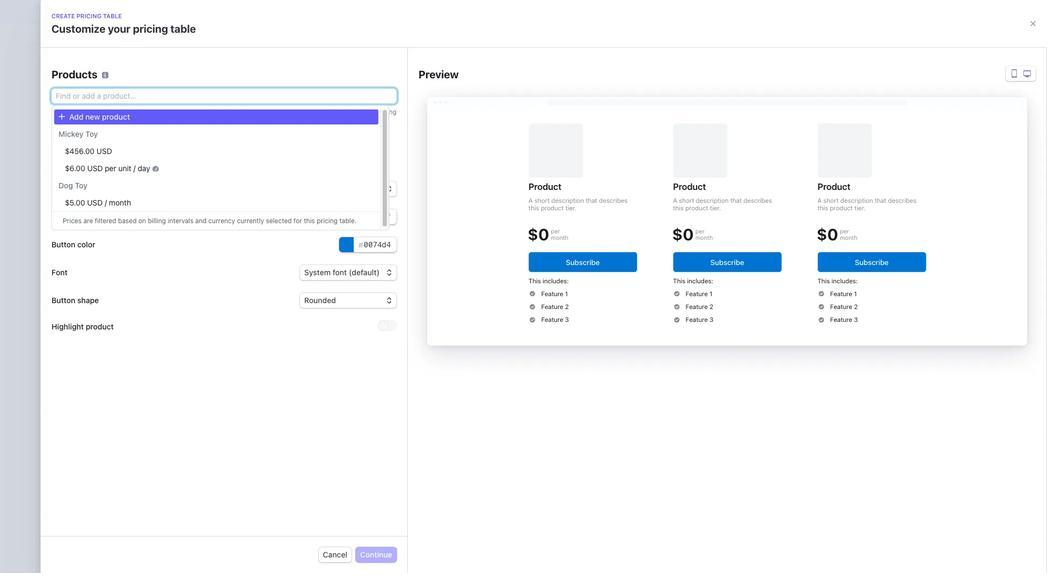 Task type: locate. For each thing, give the bounding box(es) containing it.
2 button from the top
[[52, 296, 75, 305]]

selected
[[266, 217, 292, 225]]

a up website. in the top left of the page
[[427, 264, 431, 273]]

1 vertical spatial /
[[105, 198, 107, 207]]

action
[[171, 125, 194, 134]]

add up $456.00
[[52, 125, 66, 134]]

dog toy button
[[52, 177, 380, 194]]

usd up background color
[[87, 198, 103, 207]]

pricing
[[76, 12, 101, 19], [133, 23, 168, 35], [317, 217, 338, 225], [446, 247, 481, 260], [505, 264, 529, 273], [442, 300, 467, 309]]

add product with custom call-to-action button
[[52, 125, 220, 134]]

/ left day
[[133, 164, 136, 173]]

product down shape
[[86, 322, 114, 331]]

prices
[[63, 217, 82, 225]]

None text field
[[339, 237, 397, 252]]

highlight product
[[52, 322, 114, 331]]

your right customize
[[108, 23, 131, 35]]

1 horizontal spatial color
[[96, 212, 114, 221]]

mickey toy
[[59, 129, 98, 138]]

add inside button
[[69, 112, 83, 121]]

prices are filtered based on billing intervals and currency currently selected for this pricing table.
[[63, 217, 357, 225]]

table inside create a branded, responsive pricing table to embed on your website.
[[531, 264, 549, 273]]

1 horizontal spatial add
[[69, 112, 83, 121]]

continue
[[360, 550, 392, 559]]

usd left per
[[87, 164, 103, 173]]

/ left month
[[105, 198, 107, 207]]

create pricing table
[[417, 300, 487, 309]]

view
[[432, 275, 450, 284]]

button down prices
[[52, 240, 75, 249]]

1 horizontal spatial a
[[438, 247, 444, 260]]

display
[[52, 161, 89, 173]]

a inside create a branded, responsive pricing table to embed on your website.
[[427, 264, 431, 273]]

preview
[[419, 68, 459, 81]]

a for branded,
[[427, 264, 431, 273]]

button
[[52, 240, 75, 249], [52, 296, 75, 305]]

1 vertical spatial color
[[77, 240, 95, 249]]

auto (customer's preference) image
[[272, 184, 392, 194]]

1 vertical spatial a
[[427, 264, 431, 273]]

0 horizontal spatial your
[[108, 23, 131, 35]]

new
[[85, 112, 100, 121]]

1 vertical spatial add
[[52, 125, 66, 134]]

0 vertical spatial on
[[138, 217, 146, 225]]

0 vertical spatial a
[[438, 247, 444, 260]]

0 vertical spatial your
[[108, 23, 131, 35]]

a up branded,
[[438, 247, 444, 260]]

toy
[[85, 129, 98, 138], [75, 181, 87, 190]]

products for cancel button on the bottom left of page
[[52, 68, 97, 81]]

embed
[[560, 264, 584, 273]]

0 horizontal spatial color
[[77, 240, 95, 249]]

products down create pricing table customize your pricing table
[[87, 60, 151, 77]]

with
[[98, 125, 114, 134]]

1 vertical spatial toy
[[75, 181, 87, 190]]

filtered
[[95, 217, 116, 225]]

intervals
[[168, 217, 193, 225]]

create inside create pricing table link
[[417, 300, 440, 309]]

create inside create pricing table customize your pricing table
[[52, 12, 75, 19]]

on
[[138, 217, 146, 225], [586, 264, 594, 273]]

your
[[108, 23, 131, 35], [596, 264, 612, 273]]

1 horizontal spatial /
[[133, 164, 136, 173]]

to
[[551, 264, 558, 273]]

this
[[304, 217, 315, 225]]

0 horizontal spatial add
[[52, 125, 66, 134]]

1 horizontal spatial on
[[586, 264, 594, 273]]

usd up $6.00 usd per unit / day
[[97, 147, 112, 156]]

0 vertical spatial color
[[96, 212, 114, 221]]

your right embed
[[596, 264, 612, 273]]

are
[[83, 217, 93, 225]]

create
[[52, 12, 75, 19], [401, 247, 435, 260], [401, 264, 425, 273], [417, 300, 440, 309]]

0 horizontal spatial /
[[105, 198, 107, 207]]

products
[[87, 60, 151, 77], [52, 68, 97, 81]]

color down $5.00 usd / month at the top left of the page
[[96, 212, 114, 221]]

0 vertical spatial /
[[133, 164, 136, 173]]

1 vertical spatial product
[[68, 125, 96, 134]]

usd for $6.00
[[87, 164, 103, 173]]

0 vertical spatial toy
[[85, 129, 98, 138]]

color
[[96, 212, 114, 221], [77, 240, 95, 249]]

$5.00 usd / month button
[[52, 194, 380, 211]]

2 vertical spatial product
[[86, 322, 114, 331]]

for
[[294, 217, 302, 225]]

1 vertical spatial usd
[[87, 164, 103, 173]]

2 vertical spatial usd
[[87, 198, 103, 207]]

product for highlight
[[86, 322, 114, 331]]

button left shape
[[52, 296, 75, 305]]

toy right dog
[[75, 181, 87, 190]]

based
[[118, 217, 137, 225]]

0 vertical spatial product
[[102, 112, 130, 121]]

color down are
[[77, 240, 95, 249]]

toy for dog toy
[[75, 181, 87, 190]]

1 vertical spatial your
[[596, 264, 612, 273]]

button color
[[52, 240, 95, 249]]

to-
[[161, 125, 171, 134]]

0 vertical spatial usd
[[97, 147, 112, 156]]

add
[[69, 112, 83, 121], [52, 125, 66, 134]]

0 vertical spatial add
[[69, 112, 83, 121]]

usd
[[97, 147, 112, 156], [87, 164, 103, 173], [87, 198, 103, 207]]

on left billing
[[138, 217, 146, 225]]

product
[[102, 112, 130, 121], [68, 125, 96, 134], [86, 322, 114, 331]]

a
[[438, 247, 444, 260], [427, 264, 431, 273]]

create pricing table customize your pricing table
[[52, 12, 196, 35]]

your inside create a branded, responsive pricing table to embed on your website.
[[596, 264, 612, 273]]

0 horizontal spatial on
[[138, 217, 146, 225]]

table
[[103, 12, 122, 19], [170, 23, 196, 35], [484, 247, 509, 260], [531, 264, 549, 273], [469, 300, 487, 309]]

color for button color
[[77, 240, 95, 249]]

background color
[[52, 212, 114, 221]]

table.
[[339, 217, 357, 225]]

unit
[[118, 164, 131, 173]]

add left new
[[69, 112, 83, 121]]

button
[[196, 125, 220, 134]]

language
[[52, 184, 86, 193]]

view docs link
[[432, 274, 477, 285]]

1 horizontal spatial your
[[596, 264, 612, 273]]

font
[[52, 268, 67, 277]]

pricing inside create pricing table link
[[442, 300, 467, 309]]

1 button from the top
[[52, 240, 75, 249]]

on right embed
[[586, 264, 594, 273]]

create for create pricing table customize your pricing table
[[52, 12, 75, 19]]

products down customize
[[52, 68, 97, 81]]

1 vertical spatial button
[[52, 296, 75, 305]]

create for create a pricing table
[[401, 247, 435, 260]]

product up the with
[[102, 112, 130, 121]]

0 vertical spatial button
[[52, 240, 75, 249]]

/
[[133, 164, 136, 173], [105, 198, 107, 207]]

create inside create a branded, responsive pricing table to embed on your website.
[[401, 264, 425, 273]]

product down new
[[68, 125, 96, 134]]

prices are filtered based on billing intervals and currency currently selected for this pricing table. button
[[52, 211, 380, 229]]

0 horizontal spatial a
[[427, 264, 431, 273]]

currency
[[208, 217, 235, 225]]

create a branded, responsive pricing table to embed on your website.
[[401, 264, 612, 284]]

1 vertical spatial on
[[586, 264, 594, 273]]

on inside button
[[138, 217, 146, 225]]

button for button shape
[[52, 296, 75, 305]]

toy left the with
[[85, 129, 98, 138]]

display settings
[[52, 161, 133, 173]]



Task type: vqa. For each thing, say whether or not it's contained in the screenshot.
So
no



Task type: describe. For each thing, give the bounding box(es) containing it.
responsive
[[466, 264, 503, 273]]

$5.00 usd / month
[[65, 198, 131, 207]]

a for pricing
[[438, 247, 444, 260]]

add for add product with custom call-to-action button
[[52, 125, 66, 134]]

toy for mickey toy
[[85, 129, 98, 138]]

mickey
[[59, 129, 83, 138]]

$456.00
[[65, 147, 95, 156]]

pricing inside the prices are filtered based on billing intervals and currency currently selected for this pricing table. button
[[317, 217, 338, 225]]

currently
[[237, 217, 264, 225]]

month
[[109, 198, 131, 207]]

$6.00 usd per unit / day
[[65, 164, 150, 173]]

$456.00 usd
[[65, 147, 112, 156]]

dog toy
[[59, 181, 87, 190]]

billing
[[148, 217, 166, 225]]

and
[[195, 217, 207, 225]]

create a pricing table
[[401, 247, 509, 260]]

website.
[[401, 275, 430, 284]]

docs
[[452, 275, 469, 284]]

view docs
[[432, 275, 469, 284]]

create for create pricing table
[[417, 300, 440, 309]]

settings
[[91, 161, 133, 173]]

cancel button
[[319, 547, 352, 563]]

mickey toy button
[[52, 126, 380, 143]]

Find or add a product… text field
[[52, 89, 397, 104]]

per
[[105, 164, 116, 173]]

branded,
[[433, 264, 464, 273]]

add for add new product
[[69, 112, 83, 121]]

$6.00
[[65, 164, 85, 173]]

add product with custom call-to-action button button
[[52, 125, 220, 134]]

pricing inside create a branded, responsive pricing table to embed on your website.
[[505, 264, 529, 273]]

your inside create pricing table customize your pricing table
[[108, 23, 131, 35]]

on inside create a branded, responsive pricing table to embed on your website.
[[586, 264, 594, 273]]

usd for $456.00
[[97, 147, 112, 156]]

$456.00 usd button
[[52, 143, 380, 160]]

button shape
[[52, 296, 99, 305]]

call-
[[145, 125, 161, 134]]

button for button color
[[52, 240, 75, 249]]

4 products remaining
[[332, 108, 397, 116]]

create pricing table link
[[401, 298, 504, 313]]

dog
[[59, 181, 73, 190]]

$6.00 usd per unit / day button
[[52, 160, 380, 177]]

day
[[138, 164, 150, 173]]

color for background color
[[96, 212, 114, 221]]

cancel
[[323, 550, 347, 559]]

remaining
[[367, 108, 397, 116]]

shape
[[77, 296, 99, 305]]

product inside button
[[102, 112, 130, 121]]

highlight
[[52, 322, 84, 331]]

background
[[52, 212, 94, 221]]

continue button
[[356, 547, 397, 563]]

$5.00
[[65, 198, 85, 207]]

4
[[332, 108, 336, 116]]

products for add new product button
[[87, 60, 151, 77]]

add new product button
[[52, 107, 380, 126]]

custom
[[116, 125, 143, 134]]

add new product
[[69, 112, 130, 121]]

product for add
[[68, 125, 96, 134]]

usd for $5.00
[[87, 198, 103, 207]]

create for create a branded, responsive pricing table to embed on your website.
[[401, 264, 425, 273]]

products
[[338, 108, 365, 116]]

customize
[[52, 23, 105, 35]]



